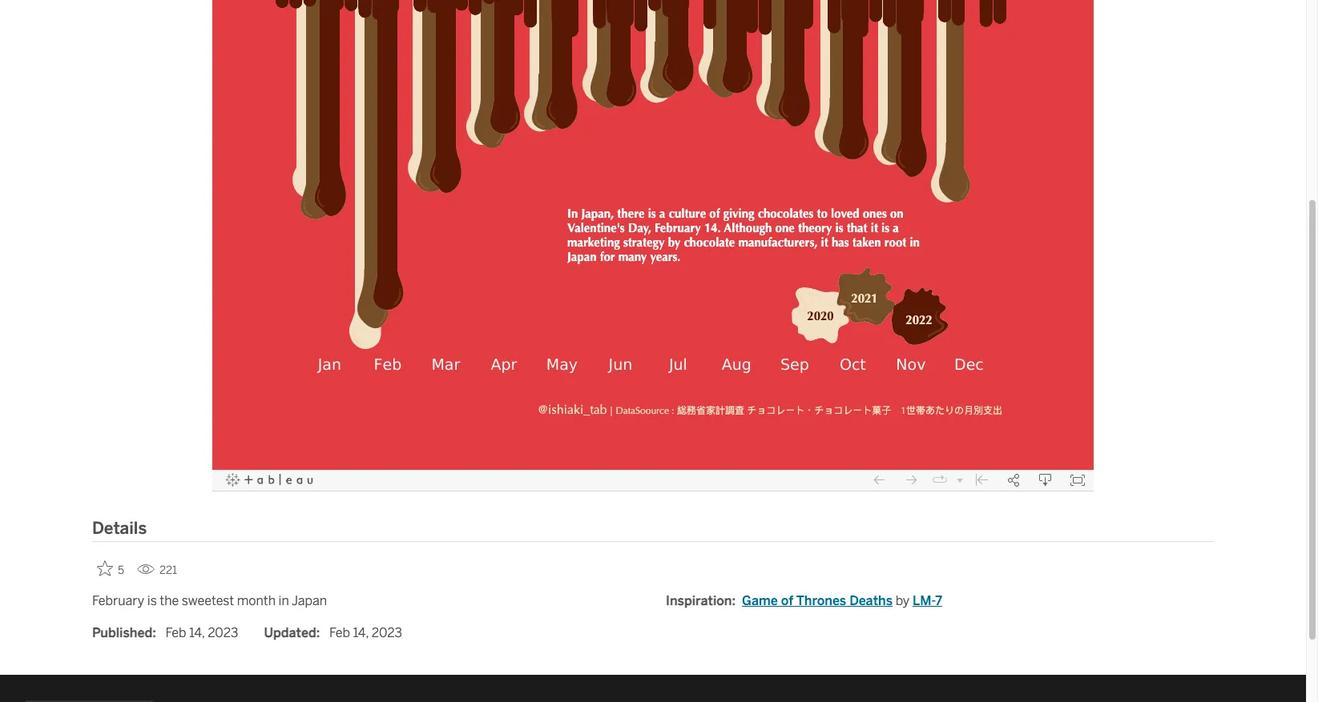 Task type: describe. For each thing, give the bounding box(es) containing it.
Add Favorite button
[[92, 556, 131, 582]]

7
[[935, 594, 942, 609]]

thrones
[[796, 594, 846, 609]]

japan
[[292, 594, 327, 609]]

221 views element
[[131, 558, 184, 584]]

published
[[92, 626, 152, 641]]

game of thrones deaths link
[[742, 594, 893, 609]]

lm-7 link
[[913, 594, 942, 609]]

feb 14, 2023 for published :
[[165, 626, 238, 641]]

list item containing game of thrones deaths
[[742, 592, 942, 611]]

inspiration : game of thrones deaths by lm-7
[[666, 594, 942, 609]]

2023 for updated :
[[372, 626, 402, 641]]

details
[[92, 519, 147, 538]]

feb for published :
[[165, 626, 186, 641]]

14, for updated :
[[353, 626, 369, 641]]

: for inspiration
[[732, 594, 736, 609]]

: for updated
[[316, 626, 320, 641]]

221
[[159, 564, 177, 578]]

published :
[[92, 626, 156, 641]]

5
[[118, 564, 124, 578]]

feb 14, 2023 for updated :
[[329, 626, 402, 641]]

deaths
[[850, 594, 893, 609]]



Task type: vqa. For each thing, say whether or not it's contained in the screenshot.
February at the left
yes



Task type: locate. For each thing, give the bounding box(es) containing it.
1 horizontal spatial :
[[316, 626, 320, 641]]

14, for published :
[[189, 626, 205, 641]]

2 14, from the left
[[353, 626, 369, 641]]

feb for updated :
[[329, 626, 350, 641]]

in
[[279, 594, 289, 609]]

1 horizontal spatial 2023
[[372, 626, 402, 641]]

: down japan
[[316, 626, 320, 641]]

is
[[147, 594, 157, 609]]

updated :
[[264, 626, 320, 641]]

1 feb 14, 2023 from the left
[[165, 626, 238, 641]]

1 horizontal spatial 14,
[[353, 626, 369, 641]]

2023
[[208, 626, 238, 641], [372, 626, 402, 641]]

0 horizontal spatial feb
[[165, 626, 186, 641]]

0 horizontal spatial 2023
[[208, 626, 238, 641]]

1 feb from the left
[[165, 626, 186, 641]]

inspiration
[[666, 594, 732, 609]]

list item
[[742, 592, 942, 611]]

feb 14, 2023 down the sweetest
[[165, 626, 238, 641]]

2 feb 14, 2023 from the left
[[329, 626, 402, 641]]

updated
[[264, 626, 316, 641]]

0 horizontal spatial feb 14, 2023
[[165, 626, 238, 641]]

feb 14, 2023
[[165, 626, 238, 641], [329, 626, 402, 641]]

:
[[732, 594, 736, 609], [152, 626, 156, 641], [316, 626, 320, 641]]

14, down the sweetest
[[189, 626, 205, 641]]

sweetest
[[182, 594, 234, 609]]

of
[[781, 594, 793, 609]]

by
[[896, 594, 910, 609]]

0 horizontal spatial 14,
[[189, 626, 205, 641]]

2 horizontal spatial :
[[732, 594, 736, 609]]

: left "game"
[[732, 594, 736, 609]]

game
[[742, 594, 778, 609]]

1 2023 from the left
[[208, 626, 238, 641]]

month
[[237, 594, 276, 609]]

: down is
[[152, 626, 156, 641]]

0 horizontal spatial :
[[152, 626, 156, 641]]

february is the sweetest month in japan
[[92, 594, 327, 609]]

1 horizontal spatial feb 14, 2023
[[329, 626, 402, 641]]

feb right updated :
[[329, 626, 350, 641]]

february
[[92, 594, 144, 609]]

2 2023 from the left
[[372, 626, 402, 641]]

2 feb from the left
[[329, 626, 350, 641]]

1 horizontal spatial feb
[[329, 626, 350, 641]]

1 14, from the left
[[189, 626, 205, 641]]

2023 for published :
[[208, 626, 238, 641]]

the
[[160, 594, 179, 609]]

feb down the
[[165, 626, 186, 641]]

14, right updated :
[[353, 626, 369, 641]]

: for published
[[152, 626, 156, 641]]

feb
[[165, 626, 186, 641], [329, 626, 350, 641]]

14,
[[189, 626, 205, 641], [353, 626, 369, 641]]

lm-
[[913, 594, 935, 609]]

feb 14, 2023 right updated :
[[329, 626, 402, 641]]



